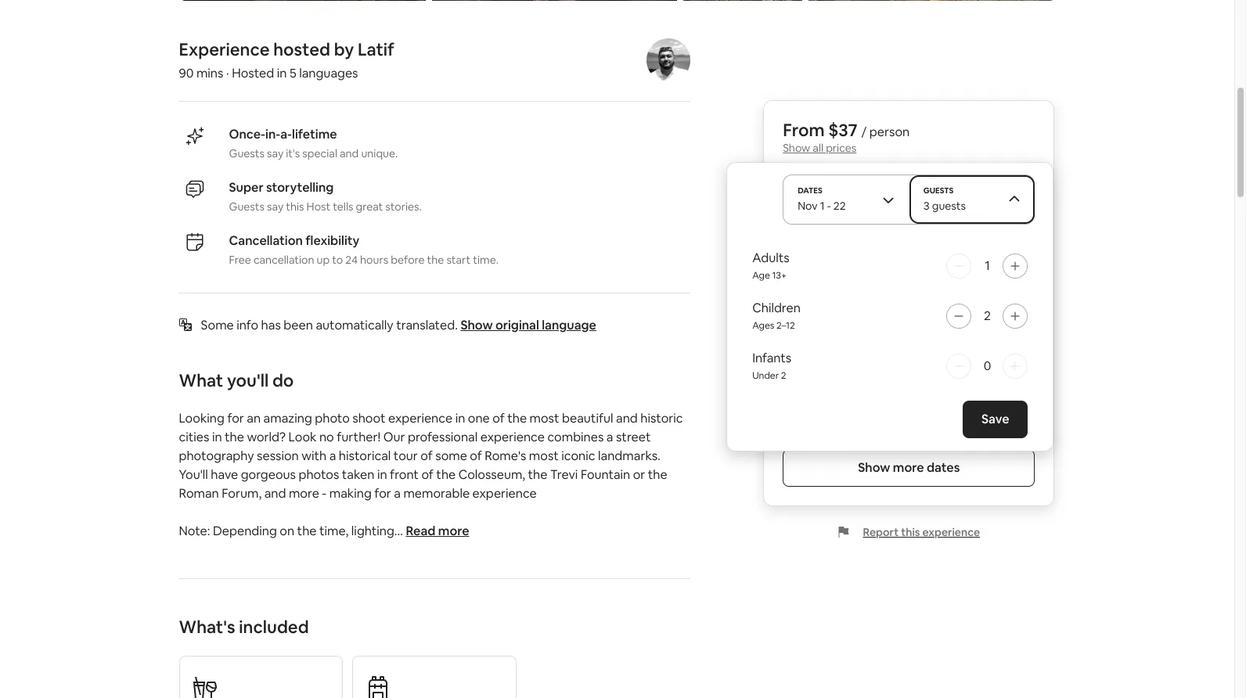Task type: locate. For each thing, give the bounding box(es) containing it.
0 horizontal spatial show
[[461, 317, 493, 334]]

this
[[286, 200, 304, 214], [901, 525, 920, 540]]

guests up guests at the right of the page
[[924, 186, 954, 196]]

$37 right all
[[829, 119, 858, 141]]

0 horizontal spatial $37
[[829, 119, 858, 141]]

0 vertical spatial choose link
[[971, 214, 1036, 240]]

nov for 11:00
[[812, 364, 833, 378]]

0 vertical spatial $37
[[829, 119, 858, 141]]

learn more about the host, latif. image
[[647, 38, 691, 82], [647, 38, 691, 82]]

super storytelling guests say this host tells great stories.
[[229, 179, 422, 214]]

show more dates
[[858, 460, 960, 476]]

professional
[[408, 429, 478, 446]]

1 vertical spatial this
[[901, 525, 920, 540]]

$37 up save
[[972, 364, 990, 378]]

1 vertical spatial for
[[227, 410, 244, 427]]

the down "some"
[[436, 467, 456, 483]]

experience down colosseum,
[[473, 485, 537, 502]]

one
[[468, 410, 490, 427]]

1 vertical spatial wed,
[[783, 364, 810, 378]]

0 vertical spatial / person
[[993, 193, 1036, 208]]

am
[[844, 211, 859, 223], [846, 296, 860, 309]]

rome's
[[485, 448, 527, 464]]

0 vertical spatial show
[[783, 141, 811, 155]]

more for show
[[893, 460, 924, 476]]

/
[[862, 124, 867, 140], [993, 193, 998, 208], [993, 279, 998, 293], [993, 364, 998, 378]]

2 inside the children group
[[984, 308, 991, 324]]

experience down dates
[[923, 525, 981, 540]]

under
[[753, 370, 779, 382]]

and right special
[[340, 146, 359, 160]]

dates nov 1 - 22
[[798, 186, 846, 213]]

no
[[319, 429, 334, 446]]

- inside looking for an amazing photo shoot experience in one of the most beautiful and historic cities in the world? look no further! our professional experience combines a street photography session with a historical tour of some of rome's most iconic landmarks. you'll have gorgeous photos taken in front of the colosseum, the trevi fountain or the roman forum, and more - making for a memorable experience
[[322, 485, 327, 502]]

1 horizontal spatial show
[[783, 141, 811, 155]]

nov
[[812, 193, 833, 208], [798, 199, 818, 213], [812, 364, 833, 378]]

1 vertical spatial -
[[322, 485, 327, 502]]

has
[[261, 317, 281, 334]]

1 vertical spatial / person
[[993, 279, 1036, 293]]

adults group
[[753, 250, 1029, 282]]

for down front
[[375, 485, 391, 502]]

choose for 9:30 am–11:00 am book for a private group
[[983, 305, 1023, 319]]

1 vertical spatial guests
[[924, 186, 954, 196]]

nov down dates
[[798, 199, 818, 213]]

1 for am–9:30
[[835, 193, 840, 208]]

infants under 2
[[753, 350, 792, 382]]

language
[[542, 317, 597, 334]]

2 right under
[[781, 370, 787, 382]]

0 vertical spatial guests
[[229, 146, 265, 160]]

1 choose link from the top
[[971, 214, 1036, 240]]

2 say from the top
[[267, 200, 284, 214]]

$37 / person
[[972, 364, 1036, 378]]

2 horizontal spatial show
[[858, 460, 891, 476]]

wed, inside wed, nov 1 11:00 am–12:30 pm
[[783, 364, 810, 378]]

/ inside from $37 / person show all prices
[[862, 124, 867, 140]]

1 horizontal spatial -
[[827, 199, 831, 213]]

children ages 2–12
[[753, 300, 801, 332]]

time.
[[473, 253, 499, 267]]

90
[[179, 65, 194, 81]]

included
[[239, 616, 309, 638]]

1 for am–12:30
[[835, 364, 840, 378]]

22
[[834, 199, 846, 213]]

1 vertical spatial more
[[289, 485, 319, 502]]

show left all
[[783, 141, 811, 155]]

automatically
[[316, 317, 394, 334]]

2
[[984, 308, 991, 324], [781, 370, 787, 382]]

am up private
[[846, 296, 860, 309]]

1 / person from the top
[[993, 193, 1036, 208]]

memorable
[[404, 485, 470, 502]]

most
[[530, 410, 559, 427], [529, 448, 559, 464]]

have
[[211, 467, 238, 483]]

all
[[813, 141, 824, 155]]

further!
[[337, 429, 381, 446]]

show all prices button
[[783, 141, 857, 155]]

note: depending on the time, lighting…
[[179, 523, 406, 539]]

2 vertical spatial choose
[[983, 391, 1023, 405]]

0 horizontal spatial -
[[322, 485, 327, 502]]

choose link for 9:30 am–11:00 am book for a private group
[[971, 299, 1036, 326]]

more right the read
[[438, 523, 469, 539]]

2 vertical spatial and
[[264, 485, 286, 502]]

1 vertical spatial choose
[[983, 305, 1023, 319]]

super
[[229, 179, 264, 196]]

this inside super storytelling guests say this host tells great stories.
[[286, 200, 304, 214]]

1 vertical spatial show
[[461, 317, 493, 334]]

nov for 8:00
[[812, 193, 833, 208]]

experience up professional
[[388, 410, 453, 427]]

pm
[[850, 381, 863, 394]]

1 wed, from the top
[[783, 193, 810, 208]]

guests down super
[[229, 200, 265, 214]]

book
[[783, 312, 806, 324]]

for left 'an'
[[227, 410, 244, 427]]

say inside once-in-a-lifetime guests say it's special and unique.
[[267, 146, 284, 160]]

special
[[302, 146, 337, 160]]

guests
[[229, 146, 265, 160], [924, 186, 954, 196], [229, 200, 265, 214]]

0 vertical spatial for
[[808, 312, 821, 324]]

5
[[290, 65, 297, 81]]

/ person
[[993, 193, 1036, 208], [993, 279, 1036, 293]]

0 horizontal spatial this
[[286, 200, 304, 214]]

1 vertical spatial $37
[[972, 364, 990, 378]]

show inside show more dates link
[[858, 460, 891, 476]]

show up the report
[[858, 460, 891, 476]]

0 horizontal spatial and
[[264, 485, 286, 502]]

0 vertical spatial and
[[340, 146, 359, 160]]

more inside looking for an amazing photo shoot experience in one of the most beautiful and historic cities in the world? look no further! our professional experience combines a street photography session with a historical tour of some of rome's most iconic landmarks. you'll have gorgeous photos taken in front of the colosseum, the trevi fountain or the roman forum, and more - making for a memorable experience
[[289, 485, 319, 502]]

say down storytelling
[[267, 200, 284, 214]]

- left 22
[[827, 199, 831, 213]]

cancellation
[[229, 233, 303, 249]]

wed,
[[783, 193, 810, 208], [783, 364, 810, 378]]

0 vertical spatial say
[[267, 146, 284, 160]]

experience up rome's
[[481, 429, 545, 446]]

3 choose from the top
[[983, 391, 1023, 405]]

2 wed, from the top
[[783, 364, 810, 378]]

1 inside wed, nov 1 8:00 am–9:30 am
[[835, 193, 840, 208]]

1 vertical spatial choose link
[[971, 299, 1036, 326]]

great
[[356, 200, 383, 214]]

and down gorgeous
[[264, 485, 286, 502]]

2 horizontal spatial more
[[893, 460, 924, 476]]

1 horizontal spatial and
[[340, 146, 359, 160]]

2 vertical spatial choose link
[[971, 384, 1036, 411]]

the inside cancellation flexibility free cancellation up to 24 hours before the start time.
[[427, 253, 444, 267]]

2 choose from the top
[[983, 305, 1023, 319]]

2 vertical spatial more
[[438, 523, 469, 539]]

0 vertical spatial this
[[286, 200, 304, 214]]

iconic
[[562, 448, 596, 464]]

our
[[383, 429, 405, 446]]

save
[[982, 411, 1010, 428]]

choose for wed, nov 1 11:00 am–12:30 pm
[[983, 391, 1023, 405]]

1 inside dates nov 1 - 22
[[820, 199, 825, 213]]

read more
[[406, 523, 469, 539]]

the left start
[[427, 253, 444, 267]]

0 vertical spatial 2
[[984, 308, 991, 324]]

2 / person from the top
[[993, 279, 1036, 293]]

1 horizontal spatial 2
[[984, 308, 991, 324]]

2 vertical spatial show
[[858, 460, 891, 476]]

in left 5
[[277, 65, 287, 81]]

9:30 am–11:00 am book for a private group
[[783, 296, 890, 324]]

nov inside wed, nov 1 11:00 am–12:30 pm
[[812, 364, 833, 378]]

1 horizontal spatial for
[[375, 485, 391, 502]]

/ person for 9:30 am–11:00 am
[[993, 279, 1036, 293]]

24
[[346, 253, 358, 267]]

am–11:00
[[804, 296, 844, 309]]

a-
[[281, 126, 292, 142]]

0 vertical spatial more
[[893, 460, 924, 476]]

1 say from the top
[[267, 146, 284, 160]]

experience
[[179, 38, 270, 60]]

show inside from $37 / person show all prices
[[783, 141, 811, 155]]

a down am–11:00
[[823, 312, 828, 324]]

age
[[753, 269, 770, 282]]

an
[[247, 410, 261, 427]]

am inside wed, nov 1 8:00 am–9:30 am
[[844, 211, 859, 223]]

more left dates
[[893, 460, 924, 476]]

0 vertical spatial choose
[[983, 220, 1023, 234]]

choose link
[[971, 214, 1036, 240], [971, 299, 1036, 326], [971, 384, 1036, 411]]

adults
[[753, 250, 790, 266]]

1 vertical spatial most
[[529, 448, 559, 464]]

nov inside dates nov 1 - 22
[[798, 199, 818, 213]]

2 vertical spatial guests
[[229, 200, 265, 214]]

you'll
[[227, 370, 269, 391]]

roman
[[179, 485, 219, 502]]

1 choose from the top
[[983, 220, 1023, 234]]

video controls group
[[179, 0, 426, 1]]

1 vertical spatial am
[[846, 296, 860, 309]]

nov inside wed, nov 1 8:00 am–9:30 am
[[812, 193, 833, 208]]

most up the combines
[[530, 410, 559, 427]]

most up trevi
[[529, 448, 559, 464]]

2 up 0 in the bottom of the page
[[984, 308, 991, 324]]

guests down once-
[[229, 146, 265, 160]]

of up colosseum,
[[470, 448, 482, 464]]

show left original
[[461, 317, 493, 334]]

wed, inside wed, nov 1 8:00 am–9:30 am
[[783, 193, 810, 208]]

guests inside once-in-a-lifetime guests say it's special and unique.
[[229, 146, 265, 160]]

some
[[436, 448, 467, 464]]

0 vertical spatial -
[[827, 199, 831, 213]]

1 horizontal spatial more
[[438, 523, 469, 539]]

for inside 9:30 am–11:00 am book for a private group
[[808, 312, 821, 324]]

wed, up 11:00
[[783, 364, 810, 378]]

more inside button
[[438, 523, 469, 539]]

am right am–9:30
[[844, 211, 859, 223]]

say left it's
[[267, 146, 284, 160]]

0 horizontal spatial more
[[289, 485, 319, 502]]

and
[[340, 146, 359, 160], [616, 410, 638, 427], [264, 485, 286, 502]]

0 vertical spatial wed,
[[783, 193, 810, 208]]

taken
[[342, 467, 375, 483]]

and up street
[[616, 410, 638, 427]]

languages
[[299, 65, 358, 81]]

in up photography
[[212, 429, 222, 446]]

3 choose link from the top
[[971, 384, 1036, 411]]

more for read
[[438, 523, 469, 539]]

1 horizontal spatial $37
[[972, 364, 990, 378]]

choose for wed, nov 1 8:00 am–9:30 am
[[983, 220, 1023, 234]]

report this experience
[[863, 525, 981, 540]]

dates
[[798, 186, 823, 196]]

1 vertical spatial say
[[267, 200, 284, 214]]

1 for 22
[[820, 199, 825, 213]]

0 horizontal spatial 2
[[781, 370, 787, 382]]

am inside 9:30 am–11:00 am book for a private group
[[846, 296, 860, 309]]

wed, up 8:00
[[783, 193, 810, 208]]

nov up am–9:30
[[812, 193, 833, 208]]

wed, for wed, nov 1 8:00 am–9:30 am
[[783, 193, 810, 208]]

2 choose link from the top
[[971, 299, 1036, 326]]

11:00
[[783, 381, 805, 394]]

1 vertical spatial and
[[616, 410, 638, 427]]

photography
[[179, 448, 254, 464]]

1 inside wed, nov 1 11:00 am–12:30 pm
[[835, 364, 840, 378]]

before
[[391, 253, 425, 267]]

once-
[[229, 126, 266, 142]]

hosted
[[273, 38, 330, 60]]

more down photos
[[289, 485, 319, 502]]

- down photos
[[322, 485, 327, 502]]

13+
[[772, 269, 787, 282]]

1 vertical spatial 2
[[781, 370, 787, 382]]

some info has been automatically translated. show original language
[[201, 317, 597, 334]]

in left front
[[377, 467, 387, 483]]

show
[[783, 141, 811, 155], [461, 317, 493, 334], [858, 460, 891, 476]]

this right the report
[[901, 525, 920, 540]]

2 horizontal spatial for
[[808, 312, 821, 324]]

- inside dates nov 1 - 22
[[827, 199, 831, 213]]

0 vertical spatial am
[[844, 211, 859, 223]]

this down storytelling
[[286, 200, 304, 214]]

person
[[870, 124, 910, 140], [1000, 193, 1036, 208], [1000, 279, 1036, 293], [1000, 364, 1036, 378]]

nov up the am–12:30
[[812, 364, 833, 378]]

info
[[237, 317, 258, 334]]

2 horizontal spatial and
[[616, 410, 638, 427]]

time,
[[319, 523, 349, 539]]

for down am–11:00
[[808, 312, 821, 324]]

the right on
[[297, 523, 317, 539]]



Task type: describe. For each thing, give the bounding box(es) containing it.
of up the memorable at the left bottom of page
[[422, 467, 434, 483]]

photo
[[315, 410, 350, 427]]

choose link for wed, nov 1 8:00 am–9:30 am
[[971, 214, 1036, 240]]

and inside once-in-a-lifetime guests say it's special and unique.
[[340, 146, 359, 160]]

infants group
[[753, 350, 1029, 382]]

in-
[[266, 126, 281, 142]]

original
[[496, 317, 539, 334]]

show original language button
[[461, 317, 597, 334]]

/ person for wed, nov 1
[[993, 193, 1036, 208]]

tells
[[333, 200, 354, 214]]

cancellation
[[254, 253, 314, 267]]

of right the one
[[493, 410, 505, 427]]

read
[[406, 523, 436, 539]]

1 horizontal spatial this
[[901, 525, 920, 540]]

historical
[[339, 448, 391, 464]]

on
[[280, 523, 295, 539]]

start
[[447, 253, 471, 267]]

guests inside super storytelling guests say this host tells great stories.
[[229, 200, 265, 214]]

a left street
[[607, 429, 614, 446]]

gorgeous
[[241, 467, 296, 483]]

forum,
[[222, 485, 262, 502]]

children
[[753, 300, 801, 316]]

storytelling
[[266, 179, 334, 196]]

you'll
[[179, 467, 208, 483]]

children group
[[753, 300, 1029, 332]]

a down front
[[394, 485, 401, 502]]

or
[[633, 467, 646, 483]]

lighting…
[[351, 523, 403, 539]]

once-in-a-lifetime guests say it's special and unique.
[[229, 126, 398, 160]]

hosted
[[232, 65, 274, 81]]

photos
[[299, 467, 339, 483]]

landmarks.
[[598, 448, 661, 464]]

the right or
[[648, 467, 668, 483]]

0 vertical spatial most
[[530, 410, 559, 427]]

been
[[284, 317, 313, 334]]

0
[[984, 358, 992, 374]]

up
[[317, 253, 330, 267]]

amazing
[[264, 410, 312, 427]]

ages
[[753, 319, 775, 332]]

·
[[226, 65, 229, 81]]

the right the one
[[508, 410, 527, 427]]

0 horizontal spatial for
[[227, 410, 244, 427]]

dates
[[927, 460, 960, 476]]

nov for -
[[798, 199, 818, 213]]

combines
[[548, 429, 604, 446]]

2 inside 'infants under 2'
[[781, 370, 787, 382]]

a right with
[[329, 448, 336, 464]]

prices
[[826, 141, 857, 155]]

look
[[289, 429, 317, 446]]

the left trevi
[[528, 467, 548, 483]]

a inside 9:30 am–11:00 am book for a private group
[[823, 312, 828, 324]]

some
[[201, 317, 234, 334]]

beautiful
[[562, 410, 614, 427]]

choose link for wed, nov 1 11:00 am–12:30 pm
[[971, 384, 1036, 411]]

8:00
[[783, 211, 802, 223]]

from $37 / person show all prices
[[783, 119, 910, 155]]

translated.
[[396, 317, 458, 334]]

in inside experience hosted by latif 90 mins · hosted in 5 languages
[[277, 65, 287, 81]]

show more dates link
[[783, 449, 1036, 487]]

session
[[257, 448, 299, 464]]

to
[[332, 253, 343, 267]]

depending
[[213, 523, 277, 539]]

cancellation flexibility free cancellation up to 24 hours before the start time.
[[229, 233, 499, 267]]

trevi
[[550, 467, 578, 483]]

what's included
[[179, 616, 309, 638]]

wed, nov 1 8:00 am–9:30 am
[[783, 193, 859, 223]]

$37 inside from $37 / person show all prices
[[829, 119, 858, 141]]

2 vertical spatial for
[[375, 485, 391, 502]]

1 inside adults group
[[985, 258, 990, 274]]

front
[[390, 467, 419, 483]]

fountain
[[581, 467, 631, 483]]

what
[[179, 370, 223, 391]]

the up photography
[[225, 429, 244, 446]]

flexibility
[[306, 233, 360, 249]]

in left the one
[[455, 410, 465, 427]]

9:30
[[783, 296, 802, 309]]

what you'll do
[[179, 370, 294, 391]]

person inside from $37 / person show all prices
[[870, 124, 910, 140]]

say inside super storytelling guests say this host tells great stories.
[[267, 200, 284, 214]]

historic
[[641, 410, 683, 427]]

host
[[307, 200, 331, 214]]

guests inside guests 3 guests
[[924, 186, 954, 196]]

world?
[[247, 429, 286, 446]]

am–12:30
[[807, 381, 848, 394]]

from
[[783, 119, 825, 141]]

making
[[329, 485, 372, 502]]

cities
[[179, 429, 209, 446]]

adults age 13+
[[753, 250, 790, 282]]

report
[[863, 525, 899, 540]]

3
[[924, 199, 930, 213]]

group
[[863, 312, 890, 324]]

with
[[302, 448, 327, 464]]

infants
[[753, 350, 792, 366]]

street
[[616, 429, 651, 446]]

of right tour
[[421, 448, 433, 464]]

what's
[[179, 616, 235, 638]]

read more button
[[406, 522, 469, 541]]

looking for an amazing photo shoot experience in one of the most beautiful and historic cities in the world? look no further! our professional experience combines a street photography session with a historical tour of some of rome's most iconic landmarks. you'll have gorgeous photos taken in front of the colosseum, the trevi fountain or the roman forum, and more - making for a memorable experience
[[179, 410, 683, 502]]

it's
[[286, 146, 300, 160]]

looking
[[179, 410, 225, 427]]

free
[[229, 253, 251, 267]]

wed, for wed, nov 1 11:00 am–12:30 pm
[[783, 364, 810, 378]]



Task type: vqa. For each thing, say whether or not it's contained in the screenshot.
the rightmost "$37"
yes



